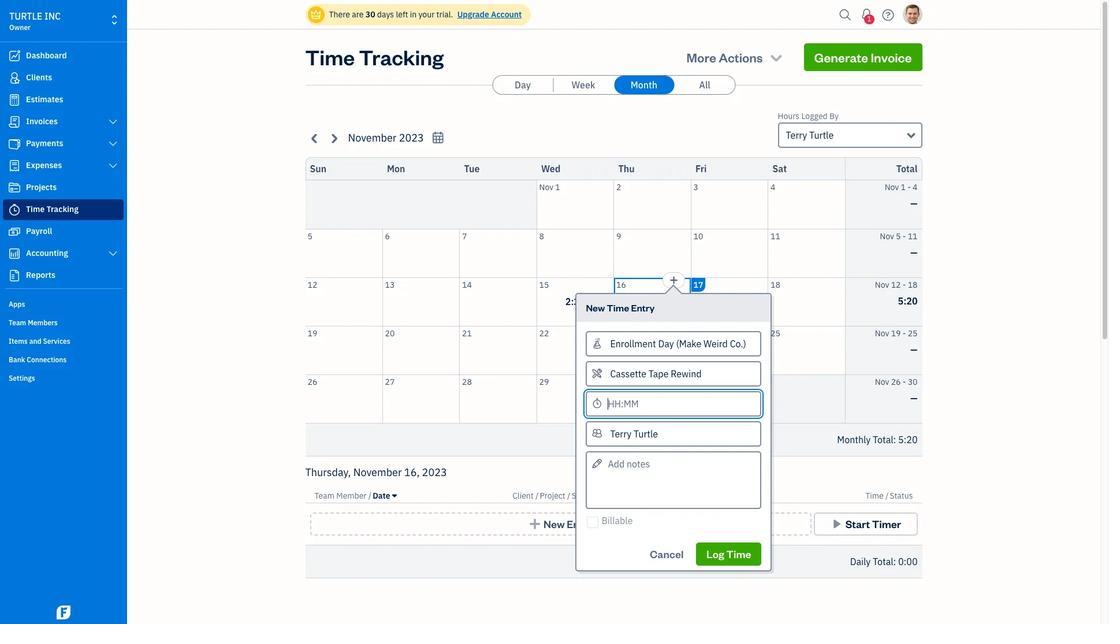 Task type: vqa. For each thing, say whether or not it's contained in the screenshot.
top Co.
no



Task type: describe. For each thing, give the bounding box(es) containing it.
choose a date image
[[432, 131, 445, 144]]

18 button
[[769, 278, 845, 326]]

hours
[[778, 111, 800, 121]]

account
[[491, 9, 522, 20]]

30 inside nov 26 - 30 —
[[908, 377, 918, 387]]

log time
[[707, 547, 752, 561]]

accounting
[[26, 248, 68, 258]]

chevron large down image for accounting
[[108, 249, 118, 258]]

3 / from the left
[[568, 491, 571, 501]]

0:00
[[899, 556, 918, 568]]

new entry button
[[310, 513, 812, 536]]

: for monthly total
[[894, 434, 897, 446]]

22
[[540, 328, 549, 338]]

start timer
[[846, 517, 902, 531]]

all link
[[675, 76, 735, 94]]

report image
[[8, 270, 21, 281]]

total for monthly total
[[873, 434, 894, 446]]

nov for nov 26 - 30 —
[[876, 377, 890, 387]]

nov for nov 1
[[540, 182, 554, 192]]

— for nov 26 - 30 —
[[911, 392, 918, 404]]

27 button
[[383, 375, 459, 423]]

chart image
[[8, 248, 21, 259]]

20
[[385, 328, 395, 338]]

0 vertical spatial total
[[897, 163, 918, 175]]

daily
[[851, 556, 871, 568]]

29
[[540, 377, 549, 387]]

invoice
[[871, 49, 912, 65]]

projects link
[[3, 177, 124, 198]]

nov 1
[[540, 182, 560, 192]]

owner
[[9, 23, 31, 32]]

estimate image
[[8, 94, 21, 106]]

clients
[[26, 72, 52, 83]]

14
[[462, 279, 472, 290]]

- for nov 26 - 30 —
[[903, 377, 906, 387]]

team members link
[[3, 314, 124, 331]]

chevron large down image for payments
[[108, 139, 118, 149]]

tue
[[464, 163, 480, 175]]

- for nov 5 - 11 —
[[903, 231, 906, 241]]

there
[[329, 9, 350, 20]]

inc
[[45, 10, 61, 22]]

22 button
[[537, 326, 614, 374]]

13
[[385, 279, 395, 290]]

play image
[[831, 518, 844, 530]]

fri
[[696, 163, 707, 175]]

dashboard image
[[8, 50, 21, 62]]

8 button
[[537, 229, 614, 277]]

freshbooks image
[[54, 606, 73, 620]]

project
[[540, 491, 566, 501]]

7 button
[[460, 229, 537, 277]]

thursday, november 16, 2023
[[305, 466, 447, 479]]

nov 26 - 30 —
[[876, 377, 918, 404]]

chevron large down image for invoices
[[108, 117, 118, 127]]

Add notes text field
[[586, 451, 762, 509]]

actions
[[719, 49, 763, 65]]

1 vertical spatial 2023
[[422, 466, 447, 479]]

chevrondown image
[[769, 49, 785, 65]]

date link
[[373, 491, 397, 501]]

timer
[[873, 517, 902, 531]]

11 inside nov 5 - 11 —
[[908, 231, 918, 241]]

service link
[[572, 491, 600, 501]]

26 inside button
[[308, 377, 317, 387]]

expense image
[[8, 160, 21, 172]]

- for nov 19 - 25 —
[[903, 328, 906, 338]]

5 inside nov 5 - 11 —
[[896, 231, 901, 241]]

2
[[617, 182, 622, 192]]

4 button
[[769, 180, 845, 229]]

upgrade
[[458, 9, 489, 20]]

daily total : 0:00
[[851, 556, 918, 568]]

— for nov 5 - 11 —
[[911, 246, 918, 258]]

log time button
[[696, 543, 762, 566]]

payments link
[[3, 134, 124, 154]]

9 button
[[614, 229, 691, 277]]

all
[[699, 79, 711, 91]]

turtle
[[810, 129, 834, 141]]

go to help image
[[879, 6, 898, 23]]

1 for nov 1 - 4 —
[[901, 182, 906, 192]]

members
[[28, 318, 58, 327]]

thu
[[619, 163, 635, 175]]

— for nov 19 - 25 —
[[911, 344, 918, 355]]

tracking inside main element
[[47, 204, 79, 214]]

apps
[[9, 300, 25, 309]]

- for nov 1 - 4 —
[[908, 182, 911, 192]]

new for new time entry
[[586, 301, 605, 314]]

16,
[[404, 466, 420, 479]]

21
[[462, 328, 472, 338]]

caretdown image
[[392, 491, 397, 501]]

thursday,
[[305, 466, 351, 479]]

wed
[[542, 163, 561, 175]]

23
[[617, 328, 626, 338]]

left
[[396, 9, 408, 20]]

search image
[[837, 6, 855, 23]]

dashboard
[[26, 50, 67, 61]]

new entry
[[544, 517, 593, 531]]

terry turtle button
[[778, 123, 923, 148]]

1 vertical spatial 5:20
[[899, 434, 918, 446]]

24 button
[[692, 326, 768, 374]]

9
[[617, 231, 622, 241]]

day
[[515, 79, 531, 91]]

payments
[[26, 138, 63, 149]]

chevron large down image for expenses
[[108, 161, 118, 170]]

terry
[[786, 129, 808, 141]]

16
[[617, 279, 626, 290]]

4 inside button
[[771, 182, 776, 192]]

and
[[29, 337, 41, 346]]

items and services
[[9, 337, 70, 346]]

log
[[707, 547, 725, 561]]

28
[[462, 377, 472, 387]]

— for nov 1 - 4 —
[[911, 198, 918, 209]]

4 / from the left
[[886, 491, 889, 501]]

11 button
[[769, 229, 845, 277]]

time down 16
[[607, 301, 629, 314]]

sat
[[773, 163, 787, 175]]

Duration text field
[[586, 391, 762, 416]]

team for team member /
[[315, 491, 335, 501]]

time inside button
[[727, 547, 752, 561]]

nov for nov 19 - 25 —
[[876, 328, 890, 338]]

total for daily total
[[873, 556, 894, 568]]

11 inside "button"
[[771, 231, 781, 241]]

your
[[419, 9, 435, 20]]

25 inside 25 button
[[771, 328, 781, 338]]

new for new entry
[[544, 517, 565, 531]]

day link
[[493, 76, 553, 94]]

connections
[[27, 355, 67, 364]]

more
[[687, 49, 717, 65]]

time left status link
[[866, 491, 884, 501]]

time tracking link
[[3, 199, 124, 220]]



Task type: locate. For each thing, give the bounding box(es) containing it.
— inside nov 1 - 4 —
[[911, 198, 918, 209]]

1 vertical spatial new
[[544, 517, 565, 531]]

4 inside nov 1 - 4 —
[[913, 182, 918, 192]]

estimates link
[[3, 90, 124, 110]]

1 horizontal spatial 26
[[892, 377, 901, 387]]

nov inside nov 12 - 18 5:20
[[876, 279, 890, 290]]

nov inside nov 26 - 30 —
[[876, 377, 890, 387]]

1 chevron large down image from the top
[[108, 117, 118, 127]]

new right "2:20"
[[586, 301, 605, 314]]

11 down '4' button on the top right of the page
[[771, 231, 781, 241]]

- for nov 12 - 18 5:20
[[903, 279, 906, 290]]

tracking down projects link
[[47, 204, 79, 214]]

0 vertical spatial entry
[[631, 301, 655, 314]]

25 down 18 button
[[771, 328, 781, 338]]

invoice image
[[8, 116, 21, 128]]

total right monthly
[[873, 434, 894, 446]]

nov down 'wed'
[[540, 182, 554, 192]]

week
[[572, 79, 596, 91]]

nov for nov 5 - 11 —
[[880, 231, 895, 241]]

chevron large down image inside payments link
[[108, 139, 118, 149]]

1 12 from the left
[[308, 279, 317, 290]]

1 horizontal spatial 4
[[913, 182, 918, 192]]

terry turtle
[[786, 129, 834, 141]]

bank
[[9, 355, 25, 364]]

1 horizontal spatial team
[[315, 491, 335, 501]]

payroll
[[26, 226, 52, 236]]

: for daily total
[[894, 556, 897, 568]]

30 down 23 button
[[617, 377, 626, 387]]

money image
[[8, 226, 21, 238]]

1 horizontal spatial 30
[[617, 377, 626, 387]]

20 button
[[383, 326, 459, 374]]

/ left date
[[369, 491, 372, 501]]

1 vertical spatial :
[[894, 556, 897, 568]]

14 button
[[460, 278, 537, 326]]

30
[[366, 9, 375, 20], [617, 377, 626, 387], [908, 377, 918, 387]]

- inside nov 1 - 4 —
[[908, 182, 911, 192]]

expenses link
[[3, 155, 124, 176]]

more actions button
[[677, 43, 795, 71]]

team for team members
[[9, 318, 26, 327]]

2 26 from the left
[[892, 377, 901, 387]]

1 inside dropdown button
[[868, 14, 872, 23]]

— inside nov 5 - 11 —
[[911, 246, 918, 258]]

1 horizontal spatial entry
[[631, 301, 655, 314]]

1 4 from the left
[[771, 182, 776, 192]]

team member /
[[315, 491, 372, 501]]

total up nov 1 - 4 —
[[897, 163, 918, 175]]

1 inside button
[[556, 182, 560, 192]]

0 horizontal spatial 1
[[556, 182, 560, 192]]

date
[[373, 491, 390, 501]]

26 button
[[305, 375, 382, 423]]

5:20
[[898, 295, 918, 307], [899, 434, 918, 446]]

are
[[352, 9, 364, 20]]

next month image
[[327, 131, 341, 145]]

18 down nov 5 - 11 —
[[908, 279, 918, 290]]

start
[[846, 517, 871, 531]]

nov 19 - 25 —
[[876, 328, 918, 355]]

total right daily
[[873, 556, 894, 568]]

mon
[[387, 163, 405, 175]]

12 down 5 button
[[308, 279, 317, 290]]

team inside main element
[[9, 318, 26, 327]]

/ right client
[[536, 491, 539, 501]]

1 vertical spatial time tracking
[[26, 204, 79, 214]]

0 vertical spatial 2023
[[399, 131, 424, 144]]

projects
[[26, 182, 57, 192]]

19 inside the nov 19 - 25 —
[[892, 328, 901, 338]]

nov for nov 12 - 18 5:20
[[876, 279, 890, 290]]

dashboard link
[[3, 46, 124, 66]]

team down the thursday, on the bottom of page
[[315, 491, 335, 501]]

10 button
[[692, 229, 768, 277]]

settings
[[9, 374, 35, 383]]

4 — from the top
[[911, 392, 918, 404]]

1 vertical spatial tracking
[[47, 204, 79, 214]]

time down the there at the top of page
[[305, 43, 355, 71]]

1 11 from the left
[[771, 231, 781, 241]]

- inside nov 5 - 11 —
[[903, 231, 906, 241]]

week link
[[554, 76, 614, 94]]

nov down nov 12 - 18 5:20
[[876, 328, 890, 338]]

0 horizontal spatial 18
[[771, 279, 781, 290]]

0 horizontal spatial tracking
[[47, 204, 79, 214]]

1 — from the top
[[911, 198, 918, 209]]

0 horizontal spatial 25
[[771, 328, 781, 338]]

2 — from the top
[[911, 246, 918, 258]]

19 down nov 12 - 18 5:20
[[892, 328, 901, 338]]

2 18 from the left
[[908, 279, 918, 290]]

26
[[308, 377, 317, 387], [892, 377, 901, 387]]

25 button
[[769, 326, 845, 374]]

nov up nov 5 - 11 —
[[885, 182, 899, 192]]

client
[[513, 491, 534, 501]]

30 right are
[[366, 9, 375, 20]]

0 vertical spatial new
[[586, 301, 605, 314]]

add a time entry image
[[669, 273, 679, 287]]

clients link
[[3, 68, 124, 88]]

26 down 19 button
[[308, 377, 317, 387]]

0 vertical spatial :
[[894, 434, 897, 446]]

nov down the nov 19 - 25 — at the bottom right
[[876, 377, 890, 387]]

18 inside nov 12 - 18 5:20
[[908, 279, 918, 290]]

crown image
[[310, 8, 322, 21]]

0 vertical spatial chevron large down image
[[108, 161, 118, 170]]

nov down nov 1 - 4 —
[[880, 231, 895, 241]]

project link
[[540, 491, 568, 501]]

1 vertical spatial november
[[354, 466, 402, 479]]

plus image
[[528, 518, 542, 530]]

: right monthly
[[894, 434, 897, 446]]

1 horizontal spatial 12
[[892, 279, 901, 290]]

0 vertical spatial time tracking
[[305, 43, 444, 71]]

5:20 down nov 26 - 30 —
[[899, 434, 918, 446]]

/ left status
[[886, 491, 889, 501]]

12 inside button
[[308, 279, 317, 290]]

chevron large down image up expenses link
[[108, 139, 118, 149]]

1 18 from the left
[[771, 279, 781, 290]]

items and services link
[[3, 332, 124, 350]]

cancel button
[[640, 543, 694, 566]]

turtle inc owner
[[9, 10, 61, 32]]

nov inside button
[[540, 182, 554, 192]]

5 inside button
[[308, 231, 313, 241]]

items
[[9, 337, 28, 346]]

cancel
[[650, 547, 684, 561]]

- inside the nov 19 - 25 —
[[903, 328, 906, 338]]

more actions
[[687, 49, 763, 65]]

2 19 from the left
[[892, 328, 901, 338]]

— up nov 5 - 11 —
[[911, 198, 918, 209]]

2 : from the top
[[894, 556, 897, 568]]

time tracking down days
[[305, 43, 444, 71]]

upgrade account link
[[455, 9, 522, 20]]

hours logged by
[[778, 111, 839, 121]]

8
[[540, 231, 544, 241]]

12 inside nov 12 - 18 5:20
[[892, 279, 901, 290]]

2023
[[399, 131, 424, 144], [422, 466, 447, 479]]

25 inside the nov 19 - 25 —
[[908, 328, 918, 338]]

member
[[337, 491, 367, 501]]

— inside the nov 19 - 25 —
[[911, 344, 918, 355]]

2 button
[[614, 180, 691, 229]]

time / status
[[866, 491, 913, 501]]

2 12 from the left
[[892, 279, 901, 290]]

30 down the nov 19 - 25 — at the bottom right
[[908, 377, 918, 387]]

client / project / service
[[513, 491, 599, 501]]

18 inside button
[[771, 279, 781, 290]]

1 horizontal spatial 11
[[908, 231, 918, 241]]

days
[[377, 9, 394, 20]]

0 vertical spatial 5:20
[[898, 295, 918, 307]]

reports link
[[3, 265, 124, 286]]

1 down 'wed'
[[556, 182, 560, 192]]

18 down 11 "button"
[[771, 279, 781, 290]]

16 button
[[614, 278, 691, 326]]

1 25 from the left
[[771, 328, 781, 338]]

18
[[771, 279, 781, 290], [908, 279, 918, 290]]

0 horizontal spatial team
[[9, 318, 26, 327]]

4
[[771, 182, 776, 192], [913, 182, 918, 192]]

: left 0:00
[[894, 556, 897, 568]]

time tracking down projects link
[[26, 204, 79, 214]]

1 horizontal spatial 19
[[892, 328, 901, 338]]

1 horizontal spatial tracking
[[359, 43, 444, 71]]

nov
[[540, 182, 554, 192], [885, 182, 899, 192], [880, 231, 895, 241], [876, 279, 890, 290], [876, 328, 890, 338], [876, 377, 890, 387]]

entry inside button
[[567, 517, 593, 531]]

0 horizontal spatial 5
[[308, 231, 313, 241]]

chevron large down image
[[108, 117, 118, 127], [108, 139, 118, 149]]

november right next month "icon"
[[348, 131, 397, 144]]

0 horizontal spatial time tracking
[[26, 204, 79, 214]]

new right the plus icon at left bottom
[[544, 517, 565, 531]]

0 vertical spatial tracking
[[359, 43, 444, 71]]

start timer button
[[814, 513, 918, 536]]

1 19 from the left
[[308, 328, 317, 338]]

tracking down left
[[359, 43, 444, 71]]

26 down the nov 19 - 25 — at the bottom right
[[892, 377, 901, 387]]

monthly total : 5:20
[[838, 434, 918, 446]]

2 11 from the left
[[908, 231, 918, 241]]

12 down nov 5 - 11 —
[[892, 279, 901, 290]]

Add a client or project text field
[[587, 332, 761, 355]]

november up date
[[354, 466, 402, 479]]

project image
[[8, 182, 21, 194]]

2 4 from the left
[[913, 182, 918, 192]]

team down apps
[[9, 318, 26, 327]]

month
[[631, 79, 658, 91]]

new time entry
[[586, 301, 655, 314]]

1 horizontal spatial time tracking
[[305, 43, 444, 71]]

accounting link
[[3, 243, 124, 264]]

2023 left choose a date icon
[[399, 131, 424, 144]]

chevron large down image down payroll link
[[108, 249, 118, 258]]

0 horizontal spatial new
[[544, 517, 565, 531]]

chevron large down image inside expenses link
[[108, 161, 118, 170]]

1 horizontal spatial 1
[[868, 14, 872, 23]]

- inside nov 12 - 18 5:20
[[903, 279, 906, 290]]

5:20 up the nov 19 - 25 — at the bottom right
[[898, 295, 918, 307]]

time tracking
[[305, 43, 444, 71], [26, 204, 79, 214]]

nov down nov 5 - 11 —
[[876, 279, 890, 290]]

bank connections link
[[3, 351, 124, 368]]

time inside main element
[[26, 204, 45, 214]]

nov for nov 1 - 4 —
[[885, 182, 899, 192]]

— up nov 12 - 18 5:20
[[911, 246, 918, 258]]

0 vertical spatial chevron large down image
[[108, 117, 118, 127]]

payment image
[[8, 138, 21, 150]]

chevron large down image up projects link
[[108, 161, 118, 170]]

2023 right 16,
[[422, 466, 447, 479]]

1 vertical spatial team
[[315, 491, 335, 501]]

— inside nov 26 - 30 —
[[911, 392, 918, 404]]

0 vertical spatial team
[[9, 318, 26, 327]]

team members
[[9, 318, 58, 327]]

0 horizontal spatial 12
[[308, 279, 317, 290]]

1 vertical spatial chevron large down image
[[108, 249, 118, 258]]

tracking
[[359, 43, 444, 71], [47, 204, 79, 214]]

0 horizontal spatial 11
[[771, 231, 781, 241]]

client image
[[8, 72, 21, 84]]

invoices link
[[3, 112, 124, 132]]

nov inside the nov 19 - 25 —
[[876, 328, 890, 338]]

main element
[[0, 0, 156, 624]]

0 horizontal spatial 4
[[771, 182, 776, 192]]

service
[[572, 491, 599, 501]]

11 down nov 1 - 4 —
[[908, 231, 918, 241]]

1 inside nov 1 - 4 —
[[901, 182, 906, 192]]

3 — from the top
[[911, 344, 918, 355]]

2 chevron large down image from the top
[[108, 139, 118, 149]]

1 horizontal spatial 25
[[908, 328, 918, 338]]

timer image
[[8, 204, 21, 216]]

1 chevron large down image from the top
[[108, 161, 118, 170]]

chevron large down image inside invoices link
[[108, 117, 118, 127]]

1 / from the left
[[369, 491, 372, 501]]

1 up nov 5 - 11 —
[[901, 182, 906, 192]]

- inside nov 26 - 30 —
[[903, 377, 906, 387]]

— up 'monthly total : 5:20'
[[911, 392, 918, 404]]

1 vertical spatial entry
[[567, 517, 593, 531]]

1 horizontal spatial 18
[[908, 279, 918, 290]]

21 button
[[460, 326, 537, 374]]

chevron large down image up payments link
[[108, 117, 118, 127]]

previous month image
[[308, 131, 322, 145]]

november 2023
[[348, 131, 424, 144]]

19 down 12 button
[[308, 328, 317, 338]]

2 5 from the left
[[896, 231, 901, 241]]

status link
[[890, 491, 913, 501]]

nov 12 - 18 5:20
[[876, 279, 918, 307]]

1 vertical spatial chevron large down image
[[108, 139, 118, 149]]

time right timer icon
[[26, 204, 45, 214]]

2 vertical spatial total
[[873, 556, 894, 568]]

25 down nov 12 - 18 5:20
[[908, 328, 918, 338]]

chevron large down image
[[108, 161, 118, 170], [108, 249, 118, 258]]

1 : from the top
[[894, 434, 897, 446]]

0 horizontal spatial 26
[[308, 377, 317, 387]]

0 vertical spatial november
[[348, 131, 397, 144]]

sun
[[310, 163, 327, 175]]

— up nov 26 - 30 —
[[911, 344, 918, 355]]

2 horizontal spatial 1
[[901, 182, 906, 192]]

19 inside button
[[308, 328, 317, 338]]

1 horizontal spatial 5
[[896, 231, 901, 241]]

28 button
[[460, 375, 537, 423]]

2 / from the left
[[536, 491, 539, 501]]

15
[[540, 279, 549, 290]]

2 chevron large down image from the top
[[108, 249, 118, 258]]

0 horizontal spatial 30
[[366, 9, 375, 20]]

0 horizontal spatial entry
[[567, 517, 593, 531]]

generate
[[815, 49, 869, 65]]

1 horizontal spatial new
[[586, 301, 605, 314]]

19 button
[[305, 326, 382, 374]]

nov inside nov 5 - 11 —
[[880, 231, 895, 241]]

12 button
[[305, 278, 382, 326]]

time tracking inside main element
[[26, 204, 79, 214]]

26 inside nov 26 - 30 —
[[892, 377, 901, 387]]

Add a service text field
[[587, 362, 761, 385]]

1 vertical spatial total
[[873, 434, 894, 446]]

time
[[305, 43, 355, 71], [26, 204, 45, 214], [607, 301, 629, 314], [866, 491, 884, 501], [727, 547, 752, 561]]

time right log
[[727, 547, 752, 561]]

1 for nov 1
[[556, 182, 560, 192]]

1 left go to help icon
[[868, 14, 872, 23]]

logged
[[802, 111, 828, 121]]

1 5 from the left
[[308, 231, 313, 241]]

0 horizontal spatial 19
[[308, 328, 317, 338]]

new inside button
[[544, 517, 565, 531]]

2 horizontal spatial 30
[[908, 377, 918, 387]]

/ left the service
[[568, 491, 571, 501]]

12
[[308, 279, 317, 290], [892, 279, 901, 290]]

30 inside button
[[617, 377, 626, 387]]

Add a team member text field
[[587, 422, 761, 445]]

1 26 from the left
[[308, 377, 317, 387]]

nov inside nov 1 - 4 —
[[885, 182, 899, 192]]

5:20 inside nov 12 - 18 5:20
[[898, 295, 918, 307]]

bank connections
[[9, 355, 67, 364]]

3
[[694, 182, 699, 192]]

2 25 from the left
[[908, 328, 918, 338]]



